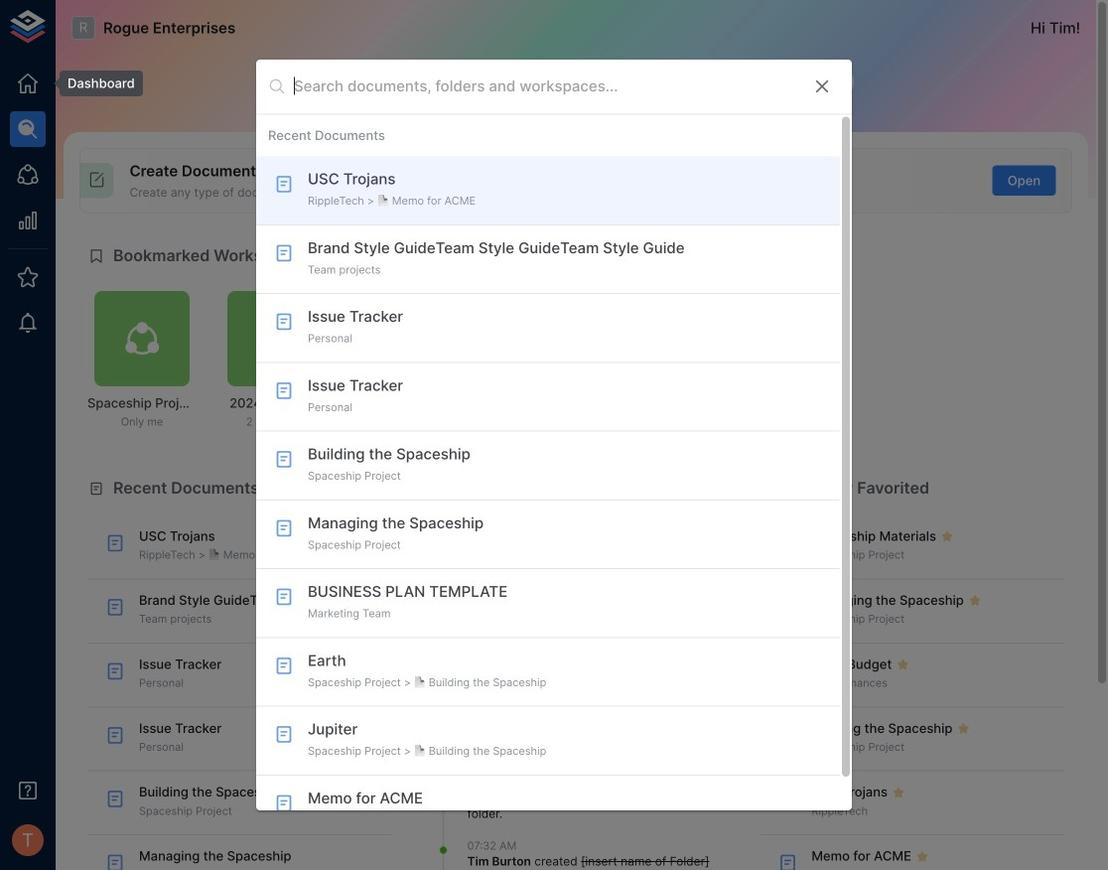 Task type: vqa. For each thing, say whether or not it's contained in the screenshot.
bottommost "GOALS"
no



Task type: locate. For each thing, give the bounding box(es) containing it.
tooltip
[[46, 71, 143, 97]]

dialog
[[256, 59, 852, 844]]

Search documents, folders and workspaces... text field
[[294, 71, 797, 102]]



